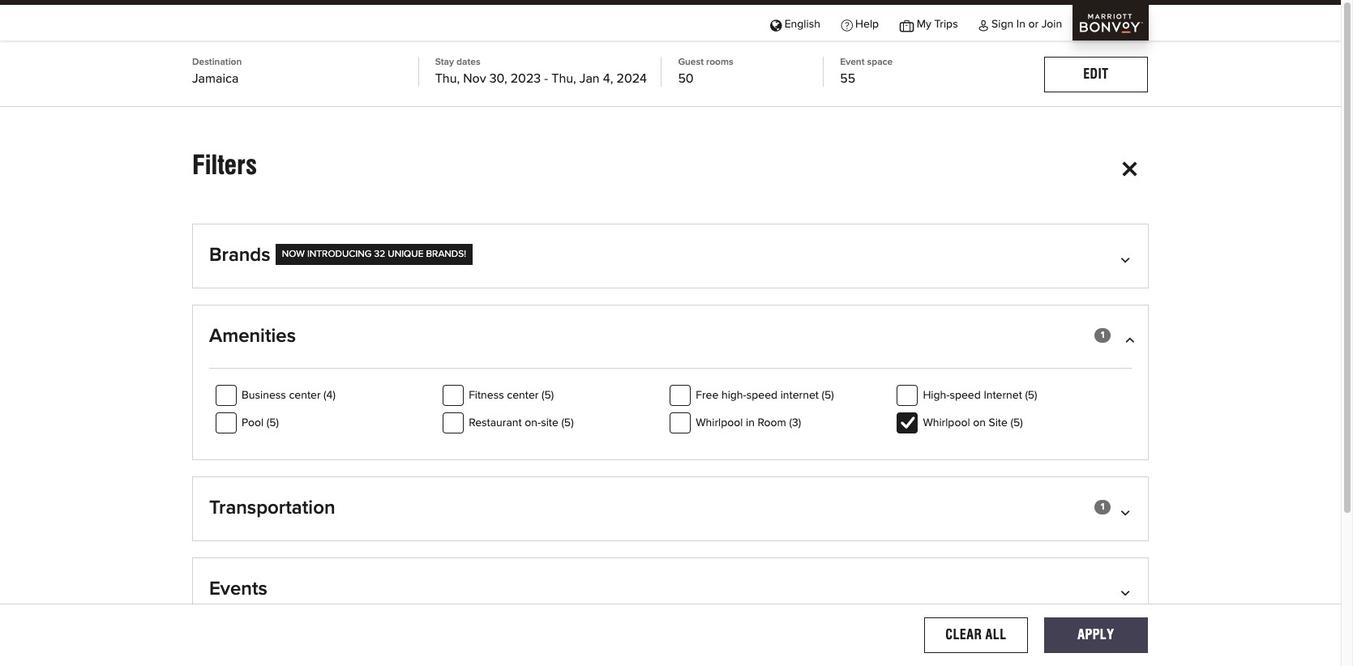 Task type: vqa. For each thing, say whether or not it's contained in the screenshot.
bottommost per
no



Task type: describe. For each thing, give the bounding box(es) containing it.
free
[[696, 390, 719, 401]]

amenities heading
[[209, 325, 1132, 368]]

stay
[[435, 58, 454, 67]]

30,
[[489, 72, 507, 85]]

internet
[[780, 390, 819, 401]]

globe image
[[770, 18, 782, 30]]

on
[[973, 418, 986, 429]]

sign in or join
[[992, 18, 1062, 30]]

event
[[840, 58, 865, 67]]

apply button
[[1044, 617, 1148, 653]]

55 link
[[840, 71, 986, 87]]

high-
[[721, 390, 746, 401]]

arrow down image inside events heading
[[1124, 586, 1132, 599]]

(5) right the site
[[561, 418, 574, 429]]

55
[[840, 72, 855, 85]]

all
[[986, 627, 1007, 643]]

introducing
[[307, 250, 372, 259]]

guest
[[678, 58, 704, 67]]

help link
[[831, 5, 889, 42]]

guest rooms 50
[[678, 58, 733, 85]]

help
[[855, 18, 879, 30]]

event space 55
[[840, 58, 893, 85]]

arrow up image
[[1124, 333, 1132, 346]]

in
[[746, 418, 755, 429]]

(5) up the site
[[542, 390, 554, 401]]

or
[[1028, 18, 1039, 30]]

(5) right site
[[1011, 418, 1023, 429]]

arrow down image inside brands heading
[[1124, 252, 1132, 265]]

brands heading
[[209, 244, 1132, 287]]

clear all button
[[924, 617, 1028, 653]]

4,
[[603, 72, 613, 85]]

space
[[867, 58, 893, 67]]

restaurant on-site (5)
[[469, 418, 574, 429]]

whirlpool on site (5)
[[923, 418, 1023, 429]]

sign
[[992, 18, 1014, 30]]

amenities
[[209, 326, 296, 346]]

(5) right "internet"
[[822, 390, 834, 401]]

my trips link
[[889, 5, 968, 42]]

join
[[1042, 18, 1062, 30]]

rooms
[[706, 58, 733, 67]]

destination
[[192, 58, 242, 67]]

restaurant
[[469, 418, 522, 429]]

destination jamaica
[[192, 58, 242, 85]]

2024
[[617, 72, 647, 85]]

unique
[[388, 250, 424, 259]]

high-
[[923, 390, 950, 401]]

(5) right pool
[[267, 418, 279, 429]]

english
[[785, 18, 820, 30]]

site
[[541, 418, 558, 429]]

business
[[242, 390, 286, 401]]

1 for amenities
[[1101, 330, 1105, 340]]

now
[[282, 250, 305, 259]]

pool (5)
[[242, 418, 279, 429]]

1 speed from the left
[[746, 390, 778, 401]]

transportation heading
[[209, 497, 1132, 541]]

pool
[[242, 418, 264, 429]]

center for fitness
[[507, 390, 539, 401]]

1 for transportation
[[1101, 503, 1105, 513]]

fitness
[[469, 390, 504, 401]]



Task type: locate. For each thing, give the bounding box(es) containing it.
edit link
[[1044, 57, 1148, 93]]

1 whirlpool from the left
[[696, 418, 743, 429]]

center left (4)
[[289, 390, 321, 401]]

free high-speed internet (5)
[[696, 390, 834, 401]]

events
[[209, 580, 267, 599]]

1 inside transportation heading
[[1101, 503, 1105, 513]]

trips
[[934, 18, 958, 30]]

account image
[[979, 18, 989, 30]]

1 arrow down image from the top
[[1124, 252, 1132, 265]]

0 horizontal spatial thu,
[[435, 72, 460, 85]]

internet
[[984, 390, 1022, 401]]

dates
[[456, 58, 480, 67]]

2023
[[511, 72, 541, 85]]

whirlpool for whirlpool on site (5)
[[923, 418, 970, 429]]

transportation
[[209, 499, 335, 518]]

(3)
[[789, 418, 801, 429]]

2 speed from the left
[[950, 390, 981, 401]]

1 horizontal spatial center
[[507, 390, 539, 401]]

speed up whirlpool on site (5)
[[950, 390, 981, 401]]

(4)
[[324, 390, 336, 401]]

whirlpool for whirlpool in room (3)
[[696, 418, 743, 429]]

thu, right -
[[551, 72, 576, 85]]

center up restaurant on-site (5)
[[507, 390, 539, 401]]

arrow down image up arrow up icon
[[1124, 252, 1132, 265]]

sign in or join link
[[968, 5, 1073, 42]]

-
[[544, 72, 548, 85]]

english link
[[760, 5, 831, 42]]

clear all
[[945, 627, 1007, 643]]

room
[[758, 418, 786, 429]]

whirlpool in room (3)
[[696, 418, 801, 429]]

speed
[[746, 390, 778, 401], [950, 390, 981, 401]]

1 thu, from the left
[[435, 72, 460, 85]]

my trips
[[917, 18, 958, 30]]

50 link
[[678, 71, 823, 87]]

events heading
[[209, 578, 1132, 621]]

0 horizontal spatial center
[[289, 390, 321, 401]]

jan
[[580, 72, 600, 85]]

arrow down image up apply button
[[1124, 586, 1132, 599]]

nov
[[463, 72, 486, 85]]

1 inside amenities heading
[[1101, 330, 1105, 340]]

arrow down image
[[1124, 252, 1132, 265], [1124, 586, 1132, 599]]

whirlpool down free
[[696, 418, 743, 429]]

1
[[1101, 330, 1105, 340], [1101, 503, 1105, 513]]

apply
[[1078, 627, 1114, 643]]

jamaica
[[192, 72, 239, 85]]

thu,
[[435, 72, 460, 85], [551, 72, 576, 85]]

2 1 from the top
[[1101, 503, 1105, 513]]

50
[[678, 72, 694, 85]]

0 vertical spatial 1
[[1101, 330, 1105, 340]]

0 horizontal spatial speed
[[746, 390, 778, 401]]

(5)
[[542, 390, 554, 401], [822, 390, 834, 401], [1025, 390, 1037, 401], [267, 418, 279, 429], [561, 418, 574, 429], [1011, 418, 1023, 429]]

help image
[[841, 18, 852, 30]]

1 left arrow down icon
[[1101, 503, 1105, 513]]

filters
[[192, 149, 257, 181]]

1 vertical spatial 1
[[1101, 503, 1105, 513]]

brands!
[[426, 250, 466, 259]]

2 arrow down image from the top
[[1124, 586, 1132, 599]]

0 vertical spatial arrow down image
[[1124, 252, 1132, 265]]

on-
[[525, 418, 541, 429]]

1 1 from the top
[[1101, 330, 1105, 340]]

jamaica link
[[192, 71, 418, 87]]

site
[[989, 418, 1008, 429]]

arrow down image
[[1124, 505, 1132, 518]]

heading
[[209, 659, 1132, 666]]

0 horizontal spatial whirlpool
[[696, 418, 743, 429]]

brands now introducing 32 unique brands!
[[209, 246, 466, 265]]

1 horizontal spatial speed
[[950, 390, 981, 401]]

2 thu, from the left
[[551, 72, 576, 85]]

2 whirlpool from the left
[[923, 418, 970, 429]]

my
[[917, 18, 931, 30]]

high-speed internet (5)
[[923, 390, 1037, 401]]

1 center from the left
[[289, 390, 321, 401]]

thu, down stay
[[435, 72, 460, 85]]

1 horizontal spatial whirlpool
[[923, 418, 970, 429]]

in
[[1016, 18, 1025, 30]]

32
[[374, 250, 385, 259]]

speed up room
[[746, 390, 778, 401]]

suitcase image
[[900, 18, 914, 30]]

edit
[[1083, 66, 1109, 82]]

whirlpool down high-
[[923, 418, 970, 429]]

center
[[289, 390, 321, 401], [507, 390, 539, 401]]

brands
[[209, 246, 270, 265]]

center for business
[[289, 390, 321, 401]]

1 left arrow up icon
[[1101, 330, 1105, 340]]

clear
[[945, 627, 982, 643]]

(5) right internet
[[1025, 390, 1037, 401]]

business center (4)
[[242, 390, 336, 401]]

1 vertical spatial arrow down image
[[1124, 586, 1132, 599]]

thu, nov 30, 2023 - thu, jan 4, 2024 link
[[435, 71, 661, 87]]

whirlpool
[[696, 418, 743, 429], [923, 418, 970, 429]]

fitness center (5)
[[469, 390, 554, 401]]

stay dates thu, nov 30, 2023 - thu, jan 4, 2024
[[435, 58, 647, 85]]

1 horizontal spatial thu,
[[551, 72, 576, 85]]

2 center from the left
[[507, 390, 539, 401]]



